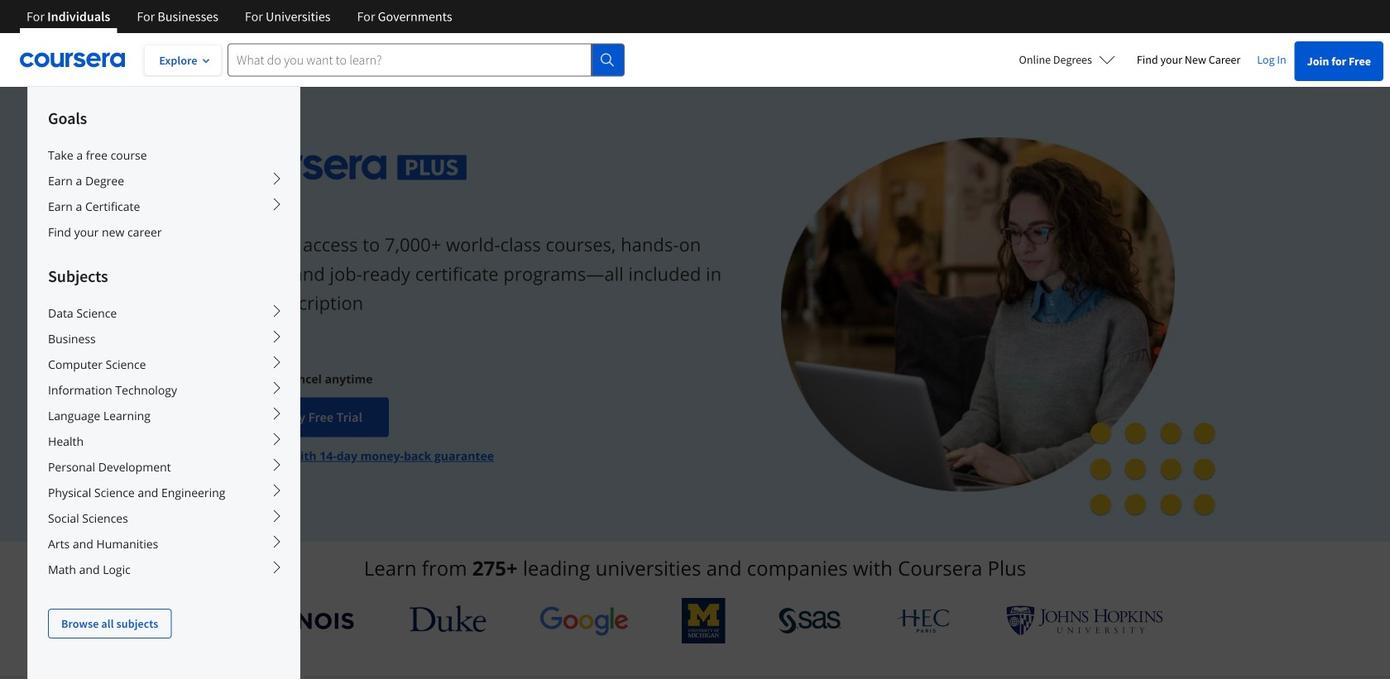 Task type: locate. For each thing, give the bounding box(es) containing it.
coursera plus image
[[215, 155, 467, 180]]

university of michigan image
[[682, 598, 725, 644]]

google image
[[540, 606, 629, 636]]

None search field
[[228, 43, 625, 77]]



Task type: describe. For each thing, give the bounding box(es) containing it.
explore menu element
[[28, 87, 300, 639]]

coursera image
[[20, 47, 125, 73]]

johns hopkins university image
[[1006, 606, 1163, 636]]

hec paris image
[[895, 604, 953, 638]]

What do you want to learn? text field
[[228, 43, 592, 77]]

duke university image
[[409, 606, 486, 632]]

sas image
[[779, 608, 842, 634]]

banner navigation
[[13, 0, 466, 33]]

university of illinois at urbana-champaign image
[[227, 608, 356, 634]]



Task type: vqa. For each thing, say whether or not it's contained in the screenshot.
Strategic for Task
no



